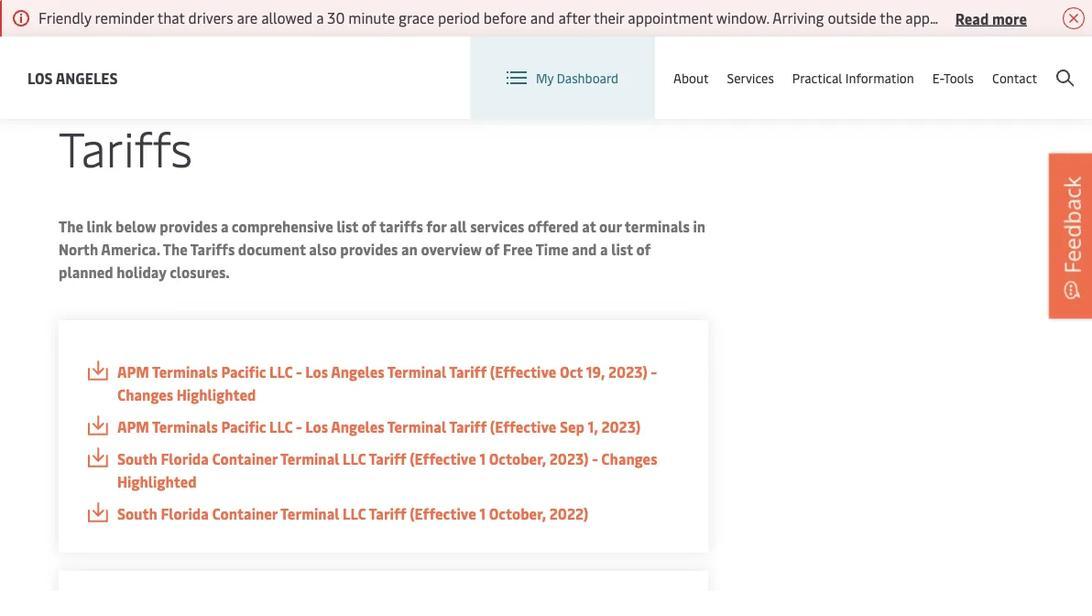 Task type: vqa. For each thing, say whether or not it's contained in the screenshot.
leftmost the "Scheduled"
no



Task type: locate. For each thing, give the bounding box(es) containing it.
link
[[87, 217, 112, 236]]

of
[[362, 217, 376, 236], [485, 240, 500, 259], [636, 240, 651, 259]]

practical
[[792, 69, 842, 87]]

2 container from the top
[[212, 504, 278, 524]]

2 apm from the top
[[117, 417, 149, 437]]

2 south from the top
[[117, 504, 157, 524]]

provides
[[160, 217, 218, 236], [340, 240, 398, 259]]

0 vertical spatial 1
[[480, 449, 486, 469]]

2 terminals from the top
[[152, 417, 218, 437]]

about button
[[674, 37, 709, 119]]

south
[[117, 449, 157, 469], [117, 504, 157, 524]]

los angeles
[[59, 53, 127, 70], [27, 68, 118, 88]]

tariffs up below
[[59, 115, 192, 180]]

1 vertical spatial highlighted
[[117, 472, 197, 492]]

october, for 2023)
[[489, 449, 546, 469]]

1 vertical spatial changes
[[601, 449, 657, 469]]

holiday
[[117, 263, 166, 282]]

0 vertical spatial south
[[117, 449, 157, 469]]

e-tools
[[933, 69, 974, 87]]

1 vertical spatial container
[[212, 504, 278, 524]]

list
[[337, 217, 358, 236], [611, 240, 633, 259]]

2023)
[[608, 362, 648, 382], [601, 417, 641, 437], [550, 449, 589, 469]]

global menu button
[[895, 36, 1037, 91]]

contact
[[992, 69, 1037, 87]]

0 vertical spatial highlighted
[[177, 385, 256, 405]]

2023) inside south florida container terminal llc tariff (effective 1 october, 2023) - changes highlighted
[[550, 449, 589, 469]]

of down terminals
[[636, 240, 651, 259]]

terminals for apm terminals pacific llc - los angeles terminal tariff (effective oct 19, 2023) - changes highlighted
[[152, 362, 218, 382]]

of left the tariffs
[[362, 217, 376, 236]]

terminal up south florida container terminal llc tariff (effective 1 october, 2023) - changes highlighted
[[387, 417, 446, 437]]

2 florida from the top
[[161, 504, 209, 524]]

my dashboard
[[536, 69, 619, 87]]

llc
[[269, 362, 293, 382], [269, 417, 293, 437], [343, 449, 366, 469], [343, 504, 366, 524]]

apm terminals pacific llc - los angeles terminal tariff (effective sep 1, 2023) link
[[86, 416, 681, 439]]

terminal up south florida container terminal llc tariff (effective 1 october, 2022)
[[280, 449, 339, 469]]

0 vertical spatial florida
[[161, 449, 209, 469]]

changes
[[117, 385, 173, 405], [601, 449, 657, 469]]

1 for 2023)
[[480, 449, 486, 469]]

time
[[536, 240, 569, 259]]

0 horizontal spatial changes
[[117, 385, 173, 405]]

1 container from the top
[[212, 449, 278, 469]]

0 vertical spatial 2023)
[[608, 362, 648, 382]]

1 vertical spatial provides
[[340, 240, 398, 259]]

south florida container terminal llc tariff (effective 1 october, 2022)
[[117, 504, 589, 524]]

1 vertical spatial south
[[117, 504, 157, 524]]

2 pacific from the top
[[221, 417, 266, 437]]

2 october, from the top
[[489, 504, 546, 524]]

container inside south florida container terminal llc tariff (effective 1 october, 2023) - changes highlighted
[[212, 449, 278, 469]]

terminal
[[387, 362, 446, 382], [387, 417, 446, 437], [280, 449, 339, 469], [280, 504, 339, 524]]

services
[[727, 69, 774, 87]]

(effective left oct
[[490, 362, 557, 382]]

1 vertical spatial pacific
[[221, 417, 266, 437]]

0 vertical spatial october,
[[489, 449, 546, 469]]

2023) for 19,
[[608, 362, 648, 382]]

information
[[846, 69, 914, 87]]

2023) right the 1,
[[601, 417, 641, 437]]

terminals
[[625, 217, 690, 236]]

0 vertical spatial terminals
[[152, 362, 218, 382]]

south florida container terminal llc tariff (effective 1 october, 2023) - changes highlighted link
[[86, 448, 681, 494]]

at
[[582, 217, 596, 236]]

2023) down sep at the bottom right of page
[[550, 449, 589, 469]]

florida
[[161, 449, 209, 469], [161, 504, 209, 524]]

1 florida from the top
[[161, 449, 209, 469]]

1 vertical spatial terminals
[[152, 417, 218, 437]]

container
[[212, 449, 278, 469], [212, 504, 278, 524]]

1 horizontal spatial list
[[611, 240, 633, 259]]

2 vertical spatial 2023)
[[550, 449, 589, 469]]

1 apm from the top
[[117, 362, 149, 382]]

2023) right 19,
[[608, 362, 648, 382]]

in
[[693, 217, 706, 236]]

1 terminals from the top
[[152, 362, 218, 382]]

provides up closures.
[[160, 217, 218, 236]]

list up also
[[337, 217, 358, 236]]

tariffs
[[59, 115, 192, 180], [190, 240, 235, 259]]

pacific for apm terminals pacific llc - los angeles terminal tariff (effective sep 1, 2023)
[[221, 417, 266, 437]]

container for south florida container terminal llc tariff (effective 1 october, 2023) - changes highlighted
[[212, 449, 278, 469]]

south for south florida container terminal llc tariff (effective 1 october, 2023) - changes highlighted
[[117, 449, 157, 469]]

0 vertical spatial changes
[[117, 385, 173, 405]]

changes inside apm terminals pacific llc - los angeles terminal tariff (effective oct 19, 2023) - changes highlighted
[[117, 385, 173, 405]]

planned
[[59, 263, 113, 282]]

tariffs up closures.
[[190, 240, 235, 259]]

list right a
[[611, 240, 633, 259]]

angeles
[[81, 53, 127, 70], [56, 68, 118, 88], [331, 362, 385, 382], [331, 417, 385, 437]]

1 october, from the top
[[489, 449, 546, 469]]

los inside apm terminals pacific llc - los angeles terminal tariff (effective oct 19, 2023) - changes highlighted
[[305, 362, 328, 382]]

a
[[600, 240, 608, 259]]

los angeles link
[[27, 66, 118, 89]]

0 horizontal spatial list
[[337, 217, 358, 236]]

0 vertical spatial list
[[337, 217, 358, 236]]

0 vertical spatial provides
[[160, 217, 218, 236]]

1 vertical spatial october,
[[489, 504, 546, 524]]

florida for south florida container terminal llc tariff (effective 1 october, 2023) - changes highlighted
[[161, 449, 209, 469]]

0 vertical spatial apm
[[117, 362, 149, 382]]

1
[[480, 449, 486, 469], [480, 504, 486, 524]]

apm
[[117, 362, 149, 382], [117, 417, 149, 437]]

terminals inside apm terminals pacific llc - los angeles terminal tariff (effective oct 19, 2023) - changes highlighted
[[152, 362, 218, 382]]

1,
[[588, 417, 598, 437]]

0 horizontal spatial the
[[59, 217, 83, 236]]

apm inside apm terminals pacific llc - los angeles terminal tariff (effective oct 19, 2023) - changes highlighted
[[117, 362, 149, 382]]

0 vertical spatial container
[[212, 449, 278, 469]]

dashboard
[[557, 69, 619, 87]]

october, for 2022)
[[489, 504, 546, 524]]

below
[[116, 217, 156, 236]]

1 inside south florida container terminal llc tariff (effective 1 october, 2022) link
[[480, 504, 486, 524]]

of down services
[[485, 240, 500, 259]]

read more button
[[955, 6, 1027, 29]]

1 pacific from the top
[[221, 362, 266, 382]]

1 vertical spatial florida
[[161, 504, 209, 524]]

-
[[296, 362, 302, 382], [651, 362, 657, 382], [296, 417, 302, 437], [592, 449, 598, 469]]

1 horizontal spatial provides
[[340, 240, 398, 259]]

los
[[59, 53, 78, 70], [27, 68, 53, 88], [305, 362, 328, 382], [305, 417, 328, 437]]

florida inside south florida container terminal llc tariff (effective 1 october, 2023) - changes highlighted
[[161, 449, 209, 469]]

container for south florida container terminal llc tariff (effective 1 october, 2022)
[[212, 504, 278, 524]]

1 inside south florida container terminal llc tariff (effective 1 october, 2023) - changes highlighted
[[480, 449, 486, 469]]

tariff inside south florida container terminal llc tariff (effective 1 october, 2023) - changes highlighted
[[369, 449, 407, 469]]

1 vertical spatial 2023)
[[601, 417, 641, 437]]

highlighted
[[177, 385, 256, 405], [117, 472, 197, 492]]

1 for 2022)
[[480, 504, 486, 524]]

south inside south florida container terminal llc tariff (effective 1 october, 2023) - changes highlighted
[[117, 449, 157, 469]]

terminals
[[152, 362, 218, 382], [152, 417, 218, 437]]

1 vertical spatial 1
[[480, 504, 486, 524]]

e-
[[933, 69, 944, 87]]

1 1 from the top
[[480, 449, 486, 469]]

provides down the tariffs
[[340, 240, 398, 259]]

practical information
[[792, 69, 914, 87]]

the up north
[[59, 217, 83, 236]]

a comprehensive
[[221, 217, 333, 236]]

(effective inside south florida container terminal llc tariff (effective 1 october, 2023) - changes highlighted
[[410, 449, 476, 469]]

apm terminals pacific llc - los angeles terminal tariff (effective oct 19, 2023) - changes highlighted
[[117, 362, 657, 405]]

october, inside south florida container terminal llc tariff (effective 1 october, 2022) link
[[489, 504, 546, 524]]

north
[[59, 240, 98, 259]]

0 vertical spatial pacific
[[221, 362, 266, 382]]

llc inside apm terminals pacific llc - los angeles terminal tariff (effective oct 19, 2023) - changes highlighted
[[269, 362, 293, 382]]

sep
[[560, 417, 585, 437]]

contact button
[[992, 37, 1037, 119]]

pacific inside apm terminals pacific llc - los angeles terminal tariff (effective oct 19, 2023) - changes highlighted
[[221, 362, 266, 382]]

pacific
[[221, 362, 266, 382], [221, 417, 266, 437]]

terminal up the apm terminals pacific llc - los angeles terminal tariff (effective sep 1, 2023) link
[[387, 362, 446, 382]]

1 horizontal spatial the
[[163, 240, 188, 259]]

1 horizontal spatial changes
[[601, 449, 657, 469]]

the
[[59, 217, 83, 236], [163, 240, 188, 259]]

tariff
[[449, 362, 487, 382], [449, 417, 487, 437], [369, 449, 407, 469], [369, 504, 407, 524]]

october,
[[489, 449, 546, 469], [489, 504, 546, 524]]

october, inside south florida container terminal llc tariff (effective 1 october, 2023) - changes highlighted
[[489, 449, 546, 469]]

(effective down the apm terminals pacific llc - los angeles terminal tariff (effective sep 1, 2023) link
[[410, 449, 476, 469]]

2023) inside apm terminals pacific llc - los angeles terminal tariff (effective oct 19, 2023) - changes highlighted
[[608, 362, 648, 382]]

1 vertical spatial tariffs
[[190, 240, 235, 259]]

the up closures.
[[163, 240, 188, 259]]

feedback
[[1057, 177, 1087, 274]]

all
[[450, 217, 467, 236]]

1 south from the top
[[117, 449, 157, 469]]

terminal inside apm terminals pacific llc - los angeles terminal tariff (effective oct 19, 2023) - changes highlighted
[[387, 362, 446, 382]]

(effective
[[490, 362, 557, 382], [490, 417, 557, 437], [410, 449, 476, 469], [410, 504, 476, 524]]

south for south florida container terminal llc tariff (effective 1 october, 2022)
[[117, 504, 157, 524]]

2 1 from the top
[[480, 504, 486, 524]]

1 vertical spatial apm
[[117, 417, 149, 437]]

south florida container terminal llc tariff (effective 1 october, 2022) link
[[86, 503, 681, 526]]



Task type: describe. For each thing, give the bounding box(es) containing it.
florida for south florida container terminal llc tariff (effective 1 october, 2022)
[[161, 504, 209, 524]]

2022)
[[550, 504, 589, 524]]

1 vertical spatial list
[[611, 240, 633, 259]]

tariffs
[[379, 217, 423, 236]]

also
[[309, 240, 337, 259]]

overview
[[421, 240, 482, 259]]

terminals for apm terminals pacific llc - los angeles terminal tariff (effective sep 1, 2023)
[[152, 417, 218, 437]]

2023) for 1,
[[601, 417, 641, 437]]

the link below provides a comprehensive list of tariffs for all services offered at our terminals in north america. the tariffs document also provides an overview of free time and a list of planned holiday closures.
[[59, 217, 706, 282]]

more
[[992, 8, 1027, 28]]

angeles inside apm terminals pacific llc - los angeles terminal tariff (effective oct 19, 2023) - changes highlighted
[[331, 362, 385, 382]]

oct
[[560, 362, 583, 382]]

feedback button
[[1049, 154, 1092, 319]]

19,
[[586, 362, 605, 382]]

(effective down south florida container terminal llc tariff (effective 1 october, 2023) - changes highlighted
[[410, 504, 476, 524]]

1 horizontal spatial of
[[485, 240, 500, 259]]

2 horizontal spatial of
[[636, 240, 651, 259]]

read
[[955, 8, 989, 28]]

changes inside south florida container terminal llc tariff (effective 1 october, 2023) - changes highlighted
[[601, 449, 657, 469]]

highlighted inside apm terminals pacific llc - los angeles terminal tariff (effective oct 19, 2023) - changes highlighted
[[177, 385, 256, 405]]

apm terminals pacific llc - los angeles terminal tariff (effective oct 19, 2023) - changes highlighted link
[[86, 361, 681, 407]]

llc inside south florida container terminal llc tariff (effective 1 october, 2023) - changes highlighted
[[343, 449, 366, 469]]

services
[[470, 217, 524, 236]]

tools
[[944, 69, 974, 87]]

services button
[[727, 37, 774, 119]]

an
[[401, 240, 418, 259]]

terminal down south florida container terminal llc tariff (effective 1 october, 2023) - changes highlighted link
[[280, 504, 339, 524]]

(effective left sep at the bottom right of page
[[490, 417, 557, 437]]

0 horizontal spatial provides
[[160, 217, 218, 236]]

close alert image
[[1063, 7, 1085, 29]]

apm terminals pacific llc - los angeles terminal tariff (effective sep 1, 2023)
[[117, 417, 641, 437]]

my
[[536, 69, 554, 87]]

south florida container terminal llc tariff (effective 1 october, 2023) - changes highlighted
[[117, 449, 657, 492]]

global
[[936, 54, 978, 74]]

practical information button
[[792, 37, 914, 119]]

- inside south florida container terminal llc tariff (effective 1 october, 2023) - changes highlighted
[[592, 449, 598, 469]]

closures.
[[170, 263, 230, 282]]

tariffs inside the link below provides a comprehensive list of tariffs for all services offered at our terminals in north america. the tariffs document also provides an overview of free time and a list of planned holiday closures.
[[190, 240, 235, 259]]

my dashboard button
[[507, 37, 619, 119]]

apm for apm terminals pacific llc - los angeles terminal tariff (effective sep 1, 2023)
[[117, 417, 149, 437]]

0 vertical spatial tariffs
[[59, 115, 192, 180]]

tariff inside apm terminals pacific llc - los angeles terminal tariff (effective oct 19, 2023) - changes highlighted
[[449, 362, 487, 382]]

0 vertical spatial the
[[59, 217, 83, 236]]

america.
[[101, 240, 160, 259]]

read more
[[955, 8, 1027, 28]]

our
[[599, 217, 622, 236]]

0 horizontal spatial of
[[362, 217, 376, 236]]

apm for apm terminals pacific llc - los angeles terminal tariff (effective oct 19, 2023) - changes highlighted
[[117, 362, 149, 382]]

and
[[572, 240, 597, 259]]

menu
[[981, 54, 1019, 74]]

e-tools button
[[933, 37, 974, 119]]

global menu
[[936, 54, 1019, 74]]

free
[[503, 240, 533, 259]]

about
[[674, 69, 709, 87]]

highlighted inside south florida container terminal llc tariff (effective 1 october, 2023) - changes highlighted
[[117, 472, 197, 492]]

1 vertical spatial the
[[163, 240, 188, 259]]

for
[[426, 217, 446, 236]]

terminal inside south florida container terminal llc tariff (effective 1 october, 2023) - changes highlighted
[[280, 449, 339, 469]]

pacific for apm terminals pacific llc - los angeles terminal tariff (effective oct 19, 2023) - changes highlighted
[[221, 362, 266, 382]]

(effective inside apm terminals pacific llc - los angeles terminal tariff (effective oct 19, 2023) - changes highlighted
[[490, 362, 557, 382]]

document
[[238, 240, 306, 259]]

offered
[[528, 217, 579, 236]]



